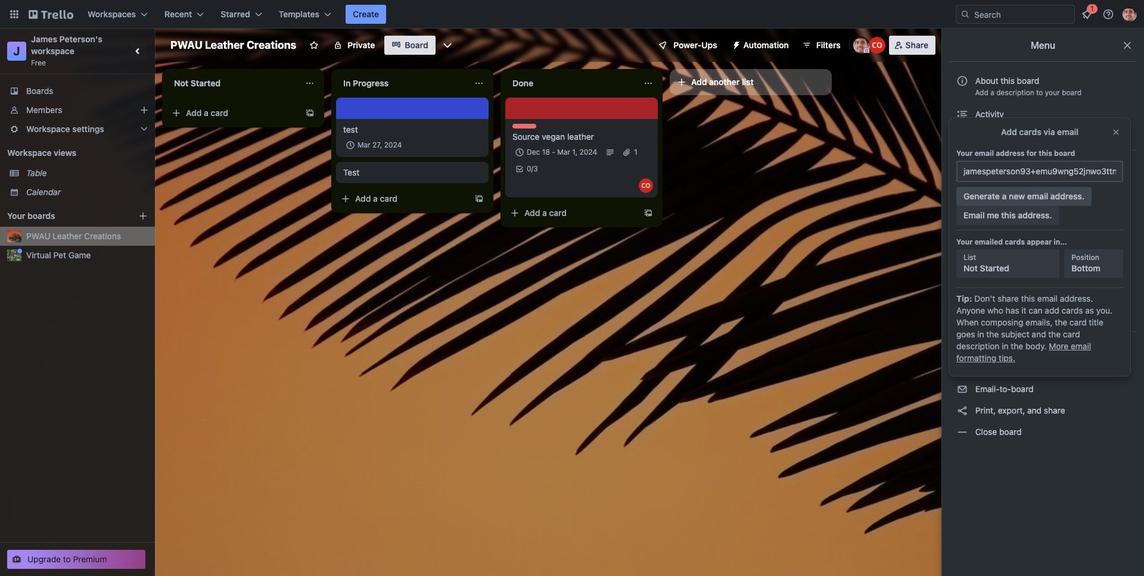 Task type: describe. For each thing, give the bounding box(es) containing it.
create from template… image for done
[[644, 209, 653, 218]]

filters
[[816, 40, 841, 50]]

more
[[1049, 341, 1069, 352]]

power-ups inside button
[[674, 40, 717, 50]]

position
[[1072, 253, 1099, 262]]

customize views image
[[441, 39, 453, 51]]

j
[[13, 44, 20, 58]]

who
[[987, 306, 1003, 316]]

sm image for power-ups
[[956, 245, 968, 257]]

Done text field
[[505, 74, 636, 93]]

subject
[[1001, 330, 1029, 340]]

Board name text field
[[164, 36, 302, 55]]

more email formatting tips.
[[956, 341, 1091, 363]]

position bottom
[[1072, 253, 1100, 274]]

don't share this email address. anyone who has it can add cards as you. when composing emails, the card title goes in the subject and the card description in the body.
[[956, 294, 1113, 352]]

test
[[343, 125, 358, 135]]

automation inside button
[[743, 40, 789, 50]]

a inside about this board add a description to your board
[[990, 88, 994, 97]]

progress
[[353, 78, 389, 88]]

in…
[[1054, 238, 1067, 247]]

virtual pet game link
[[26, 250, 148, 262]]

the down add
[[1055, 318, 1067, 328]]

change
[[975, 181, 1005, 191]]

anyone
[[956, 306, 985, 316]]

print, export, and share link
[[949, 402, 1137, 421]]

new
[[1009, 191, 1025, 201]]

close board link
[[949, 423, 1137, 442]]

power- inside button
[[674, 40, 702, 50]]

workspaces
[[88, 9, 136, 19]]

close board
[[973, 427, 1022, 437]]

address. for new
[[1050, 191, 1085, 201]]

copy board link
[[949, 359, 1137, 378]]

can
[[1029, 306, 1043, 316]]

this right for
[[1039, 149, 1052, 158]]

ups inside button
[[702, 40, 717, 50]]

via
[[1044, 127, 1055, 137]]

your for your email address for this board
[[956, 149, 973, 158]]

james peterson (jamespeterson93) image
[[1123, 7, 1137, 21]]

1,
[[572, 148, 578, 157]]

table link
[[26, 167, 148, 179]]

Dec 18 - Mar 1, 2024 checkbox
[[512, 145, 601, 160]]

sm image for automation
[[956, 223, 968, 235]]

add for done add a card 'button'
[[524, 208, 540, 218]]

your boards
[[7, 211, 55, 221]]

1 horizontal spatial power-ups
[[973, 246, 1020, 256]]

1 horizontal spatial in
[[1002, 341, 1009, 352]]

your for your boards
[[7, 211, 25, 221]]

sm image for watch
[[956, 341, 968, 353]]

1
[[634, 148, 637, 157]]

tips.
[[999, 353, 1015, 363]]

sm image for close board
[[956, 427, 968, 439]]

share inside don't share this email address. anyone who has it can add cards as you. when composing emails, the card title goes in the subject and the card description in the body.
[[998, 294, 1019, 304]]

calendar
[[26, 187, 61, 197]]

the up "watch"
[[986, 330, 999, 340]]

workspace settings button
[[0, 120, 155, 139]]

change background
[[973, 181, 1053, 191]]

board up the to-
[[998, 363, 1020, 373]]

0 vertical spatial cards
[[1019, 127, 1042, 137]]

list
[[964, 253, 976, 262]]

Mar 27, 2024 checkbox
[[343, 138, 405, 153]]

print,
[[975, 406, 996, 416]]

the down subject
[[1011, 341, 1023, 352]]

1 vertical spatial and
[[1027, 406, 1042, 416]]

add another list button
[[670, 69, 832, 95]]

add up address
[[1001, 127, 1017, 137]]

emailed
[[975, 238, 1003, 247]]

starred
[[221, 9, 250, 19]]

In Progress text field
[[336, 74, 467, 93]]

1 vertical spatial leather
[[53, 231, 82, 241]]

to-
[[1000, 384, 1011, 394]]

board down export,
[[999, 427, 1022, 437]]

workspace settings
[[26, 124, 104, 134]]

mar 27, 2024
[[358, 141, 402, 150]]

more email formatting tips. link
[[956, 341, 1091, 363]]

generate a new email address.
[[964, 191, 1085, 201]]

sm image for activity
[[956, 108, 968, 120]]

board right your
[[1062, 88, 1082, 97]]

stickers link
[[949, 284, 1137, 303]]

board down via
[[1054, 149, 1075, 158]]

started inside text box
[[191, 78, 221, 88]]

you.
[[1096, 306, 1113, 316]]

as
[[1085, 306, 1094, 316]]

Your email address for this board text field
[[956, 161, 1123, 182]]

workspace for workspace views
[[7, 148, 52, 158]]

emails,
[[1026, 318, 1053, 328]]

close
[[975, 427, 997, 437]]

Search field
[[970, 5, 1074, 23]]

started inside list not started
[[980, 263, 1009, 274]]

starred button
[[214, 5, 269, 24]]

workspace navigation collapse icon image
[[130, 43, 147, 60]]

composing
[[981, 318, 1023, 328]]

share
[[906, 40, 928, 50]]

background
[[1007, 181, 1053, 191]]

add a card for done
[[524, 208, 567, 218]]

3
[[533, 164, 538, 173]]

this inside email me this address. 'link'
[[1001, 210, 1016, 220]]

18
[[542, 148, 550, 157]]

color: bold red, title: "sourcing" element
[[512, 124, 543, 133]]

your
[[1045, 88, 1060, 97]]

pwau inside text box
[[170, 39, 203, 51]]

private
[[348, 40, 375, 50]]

table
[[26, 168, 47, 178]]

email for this
[[1037, 294, 1058, 304]]

filters button
[[798, 36, 844, 55]]

/
[[531, 164, 533, 173]]

james peterson (jamespeterson93) image
[[853, 37, 870, 54]]

open information menu image
[[1102, 8, 1114, 20]]

custom fields
[[975, 203, 1030, 213]]

the up "more"
[[1048, 330, 1061, 340]]

virtual
[[26, 250, 51, 260]]

2024 inside checkbox
[[580, 148, 597, 157]]

1 notification image
[[1080, 7, 1094, 21]]

sm image for stickers
[[956, 288, 968, 300]]

boards
[[27, 211, 55, 221]]

it
[[1022, 306, 1026, 316]]

sm image for make template
[[956, 309, 968, 321]]

sourcing
[[512, 124, 543, 133]]

me
[[987, 210, 999, 220]]

in progress
[[343, 78, 389, 88]]

0 horizontal spatial creations
[[84, 231, 121, 241]]

cards inside don't share this email address. anyone who has it can add cards as you. when composing emails, the card title goes in the subject and the card description in the body.
[[1062, 306, 1083, 316]]

and inside don't share this email address. anyone who has it can add cards as you. when composing emails, the card title goes in the subject and the card description in the body.
[[1032, 330, 1046, 340]]

generate
[[964, 191, 1000, 201]]

boards link
[[0, 82, 155, 101]]

activity link
[[949, 105, 1137, 124]]

workspaces button
[[80, 5, 155, 24]]

0
[[527, 164, 531, 173]]

this inside about this board add a description to your board
[[1001, 76, 1015, 86]]

board link
[[385, 36, 435, 55]]

custom fields button
[[949, 198, 1137, 217]]

your boards with 2 items element
[[7, 209, 120, 223]]

your emailed cards appear in…
[[956, 238, 1067, 247]]

1 vertical spatial pwau
[[26, 231, 50, 241]]



Task type: vqa. For each thing, say whether or not it's contained in the screenshot.
Workspace settings dropdown button
yes



Task type: locate. For each thing, give the bounding box(es) containing it.
to left your
[[1036, 88, 1043, 97]]

sm image left print,
[[956, 405, 968, 417]]

description down about
[[996, 88, 1034, 97]]

power-ups button
[[650, 36, 724, 55]]

0 vertical spatial address.
[[1050, 191, 1085, 201]]

0 horizontal spatial power-
[[674, 40, 702, 50]]

0 horizontal spatial not
[[174, 78, 188, 88]]

power- up labels
[[975, 246, 1003, 256]]

2 vertical spatial cards
[[1062, 306, 1083, 316]]

sm image left email-
[[956, 384, 968, 396]]

1 vertical spatial power-
[[975, 246, 1003, 256]]

0 vertical spatial automation
[[743, 40, 789, 50]]

1 horizontal spatial create from template… image
[[644, 209, 653, 218]]

workspace for workspace settings
[[26, 124, 70, 134]]

pwau leather creations down the starred
[[170, 39, 296, 51]]

add a card down not started
[[186, 108, 228, 118]]

add a card
[[186, 108, 228, 118], [355, 194, 397, 204], [524, 208, 567, 218]]

3 sm image from the top
[[956, 288, 968, 300]]

another
[[709, 77, 740, 87]]

leather down your boards with 2 items element
[[53, 231, 82, 241]]

pwau leather creations inside text box
[[170, 39, 296, 51]]

1 horizontal spatial share
[[1044, 406, 1065, 416]]

0 vertical spatial upgrade
[[1049, 312, 1078, 321]]

sm image for copy board
[[956, 362, 968, 374]]

export,
[[998, 406, 1025, 416]]

not started
[[174, 78, 221, 88]]

this right about
[[1001, 76, 1015, 86]]

add for the leftmost add a card 'button'
[[186, 108, 202, 118]]

in up tips.
[[1002, 341, 1009, 352]]

1 vertical spatial creations
[[84, 231, 121, 241]]

0 vertical spatial pwau
[[170, 39, 203, 51]]

add inside about this board add a description to your board
[[975, 88, 988, 97]]

upgrade for upgrade to premium
[[27, 555, 61, 565]]

sm image inside settings "link"
[[956, 159, 968, 171]]

automation up add another list button
[[743, 40, 789, 50]]

pwau leather creations
[[170, 39, 296, 51], [26, 231, 121, 241]]

add for add another list button
[[691, 77, 707, 87]]

0 vertical spatial workspace
[[26, 124, 70, 134]]

1 vertical spatial started
[[980, 263, 1009, 274]]

leather
[[205, 39, 244, 51], [53, 231, 82, 241]]

0 horizontal spatial started
[[191, 78, 221, 88]]

cards left via
[[1019, 127, 1042, 137]]

0 horizontal spatial in
[[977, 330, 984, 340]]

automation button
[[727, 36, 796, 55]]

cards
[[1019, 127, 1042, 137], [1005, 238, 1025, 247], [1062, 306, 1083, 316]]

0 vertical spatial to
[[1036, 88, 1043, 97]]

0 vertical spatial started
[[191, 78, 221, 88]]

creations up virtual pet game 'link' at the left top
[[84, 231, 121, 241]]

about
[[975, 76, 998, 86]]

1 vertical spatial ups
[[1003, 246, 1018, 256]]

done
[[512, 78, 533, 88]]

upgrade inside button
[[1049, 312, 1078, 321]]

not inside list not started
[[964, 263, 978, 274]]

2 vertical spatial address.
[[1060, 294, 1093, 304]]

sm image left settings
[[956, 159, 968, 171]]

started
[[191, 78, 221, 88], [980, 263, 1009, 274]]

for
[[1027, 149, 1037, 158]]

1 vertical spatial upgrade
[[27, 555, 61, 565]]

sm image for labels
[[956, 266, 968, 278]]

pwau leather creations up game
[[26, 231, 121, 241]]

2024 right 1,
[[580, 148, 597, 157]]

0 horizontal spatial pwau leather creations
[[26, 231, 121, 241]]

0 / 3
[[527, 164, 538, 173]]

board up activity link
[[1017, 76, 1039, 86]]

workspace down members
[[26, 124, 70, 134]]

0 horizontal spatial leather
[[53, 231, 82, 241]]

Not Started text field
[[167, 74, 298, 93]]

labels
[[973, 267, 1001, 277]]

power-ups up labels
[[973, 246, 1020, 256]]

2 vertical spatial your
[[956, 238, 973, 247]]

address. down your email address for this board text box
[[1050, 191, 1085, 201]]

add down about
[[975, 88, 988, 97]]

sm image inside power-ups link
[[956, 245, 968, 257]]

sm image down email
[[956, 223, 968, 235]]

sm image left the copy
[[956, 362, 968, 374]]

0 vertical spatial leather
[[205, 39, 244, 51]]

address. inside don't share this email address. anyone who has it can add cards as you. when composing emails, the card title goes in the subject and the card description in the body.
[[1060, 294, 1093, 304]]

mar
[[358, 141, 370, 150], [557, 148, 570, 157]]

test link
[[343, 167, 481, 179]]

in up "watch"
[[977, 330, 984, 340]]

sm image inside activity link
[[956, 108, 968, 120]]

0 vertical spatial not
[[174, 78, 188, 88]]

sm image left activity
[[956, 108, 968, 120]]

cards left as
[[1062, 306, 1083, 316]]

address. down the generate a new email address. link
[[1018, 210, 1052, 220]]

sm image inside email-to-board link
[[956, 384, 968, 396]]

in
[[343, 78, 351, 88]]

sm image left emailed
[[956, 245, 968, 257]]

add a card down 3
[[524, 208, 567, 218]]

create from template… image
[[305, 108, 315, 118]]

address. for this
[[1060, 294, 1093, 304]]

christina overa (christinaovera) image
[[639, 179, 653, 193]]

sm image
[[956, 108, 968, 120], [956, 223, 968, 235], [956, 288, 968, 300], [956, 341, 968, 353], [956, 427, 968, 439]]

upgrade
[[1049, 312, 1078, 321], [27, 555, 61, 565]]

0 vertical spatial ups
[[702, 40, 717, 50]]

description inside don't share this email address. anyone who has it can add cards as you. when composing emails, the card title goes in the subject and the card description in the body.
[[956, 341, 1000, 352]]

0 horizontal spatial to
[[63, 555, 71, 565]]

pwau down recent dropdown button at the left of page
[[170, 39, 203, 51]]

sm image down list
[[956, 266, 968, 278]]

create from template… image
[[474, 194, 484, 204], [644, 209, 653, 218]]

0 vertical spatial power-
[[674, 40, 702, 50]]

to left premium
[[63, 555, 71, 565]]

1 horizontal spatial to
[[1036, 88, 1043, 97]]

your up list
[[956, 238, 973, 247]]

list
[[742, 77, 754, 87]]

star or unstar board image
[[309, 41, 319, 50]]

upgrade for upgrade
[[1049, 312, 1078, 321]]

this member is an admin of this board. image
[[864, 48, 869, 54]]

search image
[[961, 10, 970, 19]]

0 horizontal spatial 2024
[[384, 141, 402, 150]]

1 vertical spatial in
[[1002, 341, 1009, 352]]

1 vertical spatial cards
[[1005, 238, 1025, 247]]

add
[[691, 77, 707, 87], [975, 88, 988, 97], [186, 108, 202, 118], [1001, 127, 1017, 137], [355, 194, 371, 204], [524, 208, 540, 218]]

1 vertical spatial workspace
[[7, 148, 52, 158]]

power-ups link
[[949, 241, 1137, 260]]

1 vertical spatial add a card
[[355, 194, 397, 204]]

generate a new email address. link
[[956, 187, 1092, 206]]

add a card for in progress
[[355, 194, 397, 204]]

0 vertical spatial pwau leather creations
[[170, 39, 296, 51]]

email me this address. link
[[956, 206, 1059, 225]]

email me this address.
[[964, 210, 1052, 220]]

add a card button for in progress
[[336, 189, 470, 209]]

create from template… image for in progress
[[474, 194, 484, 204]]

1 vertical spatial share
[[1044, 406, 1065, 416]]

board up print, export, and share
[[1011, 384, 1034, 394]]

print, export, and share
[[973, 406, 1065, 416]]

leather inside text box
[[205, 39, 244, 51]]

1 vertical spatial pwau leather creations
[[26, 231, 121, 241]]

email inside more email formatting tips.
[[1071, 341, 1091, 352]]

0 horizontal spatial pwau
[[26, 231, 50, 241]]

members link
[[0, 101, 155, 120]]

list not started
[[964, 253, 1009, 274]]

james
[[31, 34, 57, 44]]

your email address for this board
[[956, 149, 1075, 158]]

a for the leftmost add a card 'button'
[[204, 108, 208, 118]]

watch link
[[949, 337, 1137, 356]]

0 vertical spatial in
[[977, 330, 984, 340]]

christina overa (christinaovera) image
[[869, 37, 885, 54]]

pwau up virtual
[[26, 231, 50, 241]]

2 horizontal spatial add a card
[[524, 208, 567, 218]]

peterson's
[[59, 34, 102, 44]]

1 horizontal spatial not
[[964, 263, 978, 274]]

workspace
[[31, 46, 74, 56]]

templates
[[279, 9, 319, 19]]

add down 0 / 3
[[524, 208, 540, 218]]

0 horizontal spatial power-ups
[[674, 40, 717, 50]]

mar left 27, at the top left of the page
[[358, 141, 370, 150]]

1 vertical spatial power-ups
[[973, 246, 1020, 256]]

0 horizontal spatial upgrade
[[27, 555, 61, 565]]

add a card button down not started text box
[[167, 104, 300, 123]]

add
[[1045, 306, 1059, 316]]

create
[[353, 9, 379, 19]]

1 horizontal spatial power-
[[975, 246, 1003, 256]]

upgrade to premium link
[[7, 551, 145, 570]]

cards left "appear"
[[1005, 238, 1025, 247]]

sm image inside automation link
[[956, 223, 968, 235]]

ups left "appear"
[[1003, 246, 1018, 256]]

don't
[[974, 294, 995, 304]]

sm image up the another
[[727, 36, 743, 52]]

1 horizontal spatial upgrade
[[1049, 312, 1078, 321]]

sm image
[[727, 36, 743, 52], [956, 159, 968, 171], [956, 245, 968, 257], [956, 266, 968, 278], [956, 309, 968, 321], [956, 362, 968, 374], [956, 384, 968, 396], [956, 405, 968, 417]]

template
[[998, 310, 1032, 320]]

workspace up table
[[7, 148, 52, 158]]

0 horizontal spatial add a card
[[186, 108, 228, 118]]

sm image inside stickers link
[[956, 288, 968, 300]]

1 horizontal spatial automation
[[973, 224, 1019, 234]]

custom
[[975, 203, 1005, 213]]

add a card button for done
[[505, 204, 639, 223]]

mar right the -
[[557, 148, 570, 157]]

sm image down tip:
[[956, 309, 968, 321]]

ups up add another list
[[702, 40, 717, 50]]

0 horizontal spatial automation
[[743, 40, 789, 50]]

add down test
[[355, 194, 371, 204]]

title
[[1089, 318, 1103, 328]]

address. up as
[[1060, 294, 1093, 304]]

your for your emailed cards appear in…
[[956, 238, 973, 247]]

1 vertical spatial not
[[964, 263, 978, 274]]

0 vertical spatial power-ups
[[674, 40, 717, 50]]

sm image inside labels link
[[956, 266, 968, 278]]

a for done add a card 'button'
[[542, 208, 547, 218]]

sm image for settings
[[956, 159, 968, 171]]

dec 18 - mar 1, 2024
[[527, 148, 597, 157]]

4 sm image from the top
[[956, 341, 968, 353]]

1 vertical spatial address.
[[1018, 210, 1052, 220]]

automation link
[[949, 220, 1137, 239]]

bottom
[[1072, 263, 1100, 274]]

sm image up the anyone
[[956, 288, 968, 300]]

5 sm image from the top
[[956, 427, 968, 439]]

add a card button
[[167, 104, 300, 123], [336, 189, 470, 209], [505, 204, 639, 223]]

description inside about this board add a description to your board
[[996, 88, 1034, 97]]

and down emails, on the bottom right of page
[[1032, 330, 1046, 340]]

2 sm image from the top
[[956, 223, 968, 235]]

description up formatting
[[956, 341, 1000, 352]]

archived
[[975, 130, 1009, 141]]

private button
[[326, 36, 382, 55]]

sm image inside copy board link
[[956, 362, 968, 374]]

vegan
[[542, 132, 565, 142]]

2 horizontal spatial add a card button
[[505, 204, 639, 223]]

1 horizontal spatial add a card
[[355, 194, 397, 204]]

email inside don't share this email address. anyone who has it can add cards as you. when composing emails, the card title goes in the subject and the card description in the body.
[[1037, 294, 1058, 304]]

board
[[405, 40, 428, 50]]

a
[[990, 88, 994, 97], [204, 108, 208, 118], [1002, 191, 1007, 201], [373, 194, 378, 204], [542, 208, 547, 218]]

email for new
[[1027, 191, 1048, 201]]

add a card button down 3
[[505, 204, 639, 223]]

0 vertical spatial your
[[956, 149, 973, 158]]

leather
[[567, 132, 594, 142]]

0 horizontal spatial share
[[998, 294, 1019, 304]]

source
[[512, 132, 540, 142]]

templates button
[[272, 5, 338, 24]]

add inside button
[[691, 77, 707, 87]]

archived items
[[973, 130, 1032, 141]]

sm image inside 'print, export, and share' link
[[956, 405, 968, 417]]

archived items link
[[949, 126, 1137, 145]]

upgrade left premium
[[27, 555, 61, 565]]

test link
[[343, 124, 481, 136]]

test
[[343, 167, 359, 178]]

0 horizontal spatial add a card button
[[167, 104, 300, 123]]

0 vertical spatial add a card
[[186, 108, 228, 118]]

1 sm image from the top
[[956, 108, 968, 120]]

workspace
[[26, 124, 70, 134], [7, 148, 52, 158]]

game
[[68, 250, 91, 260]]

0 vertical spatial create from template… image
[[474, 194, 484, 204]]

pwau leather creations link
[[26, 231, 148, 243]]

0 vertical spatial creations
[[247, 39, 296, 51]]

to inside about this board add a description to your board
[[1036, 88, 1043, 97]]

1 horizontal spatial add a card button
[[336, 189, 470, 209]]

fields
[[1007, 203, 1030, 213]]

2024 right 27, at the top left of the page
[[384, 141, 402, 150]]

your left boards
[[7, 211, 25, 221]]

a for add a card 'button' for in progress
[[373, 194, 378, 204]]

mar inside 'checkbox'
[[358, 141, 370, 150]]

and down email-to-board link
[[1027, 406, 1042, 416]]

0 horizontal spatial create from template… image
[[474, 194, 484, 204]]

upgrade left as
[[1049, 312, 1078, 321]]

not inside text box
[[174, 78, 188, 88]]

1 horizontal spatial creations
[[247, 39, 296, 51]]

calendar link
[[26, 187, 148, 198]]

share down email-to-board link
[[1044, 406, 1065, 416]]

0 horizontal spatial ups
[[702, 40, 717, 50]]

settings
[[72, 124, 104, 134]]

sm image inside the close board link
[[956, 427, 968, 439]]

mar inside checkbox
[[557, 148, 570, 157]]

1 vertical spatial to
[[63, 555, 71, 565]]

settings
[[973, 160, 1007, 170]]

1 horizontal spatial leather
[[205, 39, 244, 51]]

body.
[[1026, 341, 1047, 352]]

views
[[54, 148, 76, 158]]

email-
[[975, 384, 1000, 394]]

address. inside 'link'
[[1018, 210, 1052, 220]]

sm image down goes
[[956, 341, 968, 353]]

this up it
[[1021, 294, 1035, 304]]

1 vertical spatial automation
[[973, 224, 1019, 234]]

0 vertical spatial and
[[1032, 330, 1046, 340]]

automation down me
[[973, 224, 1019, 234]]

0 vertical spatial share
[[998, 294, 1019, 304]]

2024 inside 'checkbox'
[[384, 141, 402, 150]]

share up has
[[998, 294, 1019, 304]]

1 vertical spatial description
[[956, 341, 1000, 352]]

workspace inside dropdown button
[[26, 124, 70, 134]]

started down pwau leather creations text box on the top
[[191, 78, 221, 88]]

1 horizontal spatial mar
[[557, 148, 570, 157]]

boards
[[26, 86, 53, 96]]

1 vertical spatial create from template… image
[[644, 209, 653, 218]]

sm image left close
[[956, 427, 968, 439]]

the
[[1055, 318, 1067, 328], [986, 330, 999, 340], [1048, 330, 1061, 340], [1011, 341, 1023, 352]]

tip:
[[956, 294, 972, 304]]

-
[[552, 148, 555, 157]]

add down not started
[[186, 108, 202, 118]]

add for add a card 'button' for in progress
[[355, 194, 371, 204]]

started up the stickers
[[980, 263, 1009, 274]]

add board image
[[138, 212, 148, 221]]

stickers
[[973, 288, 1006, 299]]

this right me
[[1001, 210, 1016, 220]]

2 vertical spatial add a card
[[524, 208, 567, 218]]

primary element
[[0, 0, 1144, 29]]

back to home image
[[29, 5, 73, 24]]

sm image inside watch link
[[956, 341, 968, 353]]

in
[[977, 330, 984, 340], [1002, 341, 1009, 352]]

1 horizontal spatial pwau leather creations
[[170, 39, 296, 51]]

this inside don't share this email address. anyone who has it can add cards as you. when composing emails, the card title goes in the subject and the card description in the body.
[[1021, 294, 1035, 304]]

dec
[[527, 148, 540, 157]]

0 vertical spatial description
[[996, 88, 1034, 97]]

power- up add another list
[[674, 40, 702, 50]]

1 horizontal spatial started
[[980, 263, 1009, 274]]

sm image for email-to-board
[[956, 384, 968, 396]]

leather down the starred
[[205, 39, 244, 51]]

add a card button down test link
[[336, 189, 470, 209]]

0 horizontal spatial mar
[[358, 141, 370, 150]]

appear
[[1027, 238, 1052, 247]]

sm image inside automation button
[[727, 36, 743, 52]]

add a card down test
[[355, 194, 397, 204]]

upgrade to premium
[[27, 555, 107, 565]]

workspace views
[[7, 148, 76, 158]]

creations inside text box
[[247, 39, 296, 51]]

recent
[[164, 9, 192, 19]]

creations down templates
[[247, 39, 296, 51]]

recent button
[[157, 5, 211, 24]]

your left address
[[956, 149, 973, 158]]

1 horizontal spatial pwau
[[170, 39, 203, 51]]

pwau
[[170, 39, 203, 51], [26, 231, 50, 241]]

power-ups up add another list
[[674, 40, 717, 50]]

make template
[[973, 310, 1032, 320]]

sm image for print, export, and share
[[956, 405, 968, 417]]

add left the another
[[691, 77, 707, 87]]

1 horizontal spatial ups
[[1003, 246, 1018, 256]]

email for via
[[1057, 127, 1079, 137]]

1 horizontal spatial 2024
[[580, 148, 597, 157]]

1 vertical spatial your
[[7, 211, 25, 221]]



